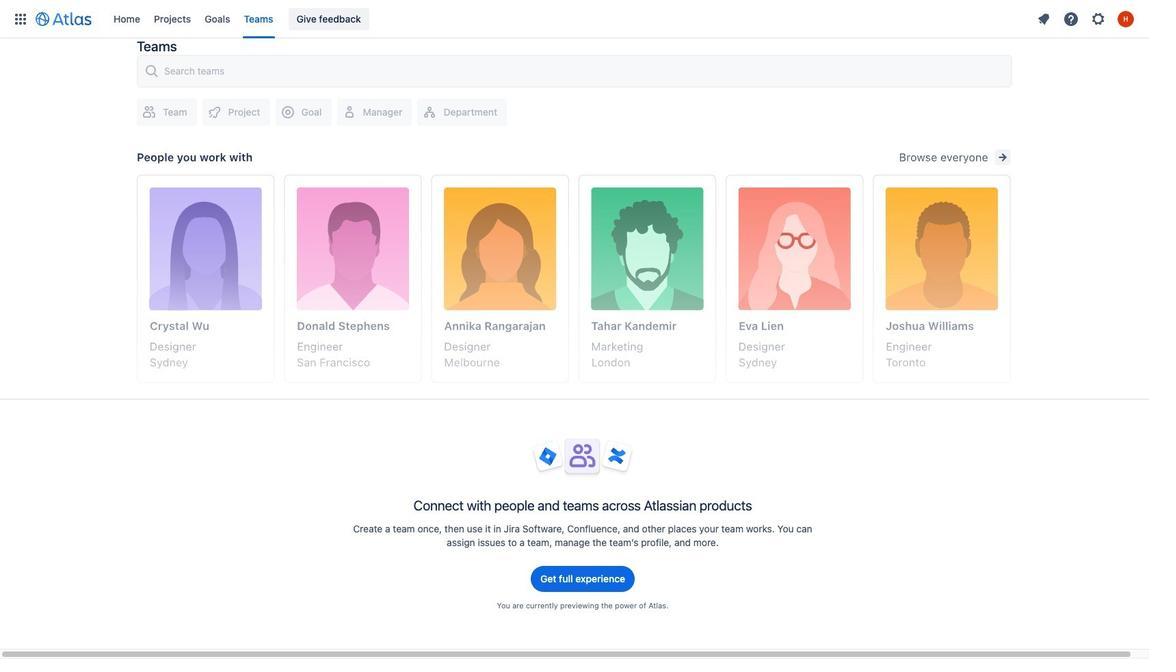 Task type: locate. For each thing, give the bounding box(es) containing it.
top element
[[8, 0, 1032, 38]]

banner
[[0, 0, 1150, 38]]

notifications image
[[1036, 11, 1053, 27]]

search teams image
[[144, 63, 160, 79]]

list
[[107, 0, 1032, 38], [1032, 8, 1142, 30]]

Search teams field
[[160, 59, 1006, 83]]

account image
[[1118, 11, 1135, 27]]



Task type: vqa. For each thing, say whether or not it's contained in the screenshot.
Help image
no



Task type: describe. For each thing, give the bounding box(es) containing it.
settings image
[[1091, 11, 1107, 27]]

switch to... image
[[12, 11, 29, 27]]

help icon image
[[1064, 11, 1080, 27]]



